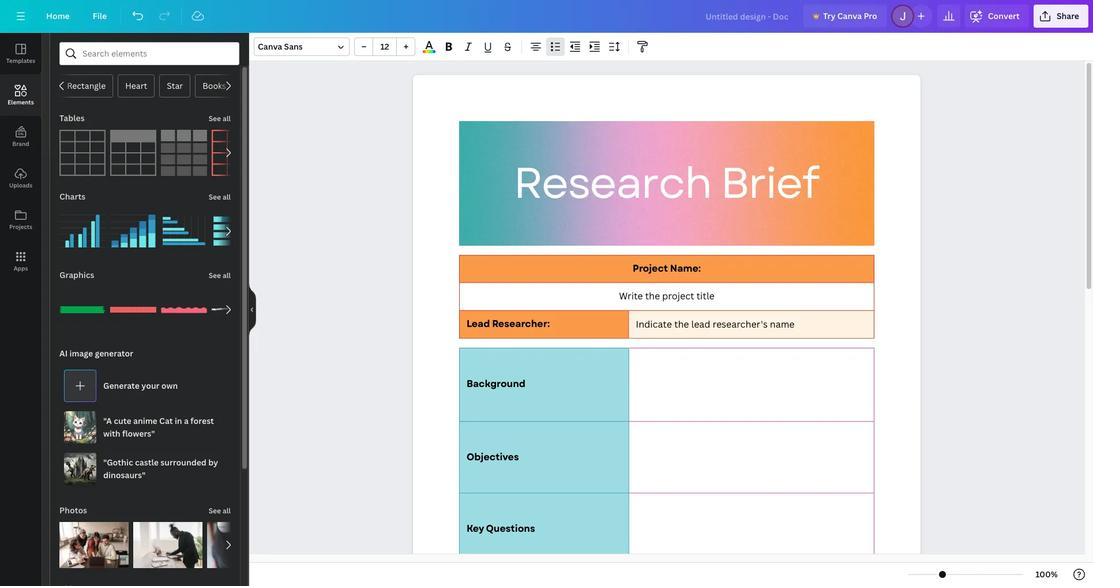 Task type: locate. For each thing, give the bounding box(es) containing it.
2 see all button from the top
[[207, 185, 232, 208]]

see all button for photos
[[207, 499, 232, 522]]

elements
[[8, 98, 34, 106]]

see all
[[209, 114, 231, 123], [209, 192, 231, 202], [209, 271, 231, 280], [209, 506, 231, 516]]

2 see all from the top
[[209, 192, 231, 202]]

1 add this table to the canvas image from the left
[[59, 130, 106, 176]]

star button
[[159, 74, 190, 97]]

tables button
[[58, 107, 86, 130]]

all for photos
[[223, 506, 231, 516]]

3 see all from the top
[[209, 271, 231, 280]]

canva right 'try'
[[837, 10, 862, 21]]

2 all from the top
[[223, 192, 231, 202]]

your
[[141, 380, 159, 391]]

4 add this table to the canvas image from the left
[[212, 130, 258, 176]]

see
[[209, 114, 221, 123], [209, 192, 221, 202], [209, 271, 221, 280], [209, 506, 221, 516]]

canva inside button
[[837, 10, 862, 21]]

convert
[[988, 10, 1020, 21]]

anime
[[133, 415, 157, 426]]

templates button
[[0, 33, 42, 74]]

a
[[184, 415, 189, 426]]

own
[[161, 380, 178, 391]]

2 add this table to the canvas image from the left
[[110, 130, 156, 176]]

all
[[223, 114, 231, 123], [223, 192, 231, 202], [223, 271, 231, 280], [223, 506, 231, 516]]

dinosaurs"
[[103, 470, 145, 480]]

3 see all button from the top
[[207, 264, 232, 287]]

4 see all from the top
[[209, 506, 231, 516]]

4 see from the top
[[209, 506, 221, 516]]

add this table to the canvas image
[[59, 130, 106, 176], [110, 130, 156, 176], [161, 130, 207, 176], [212, 130, 258, 176]]

barista making coffee image
[[207, 522, 276, 568]]

group
[[354, 37, 415, 56], [59, 201, 106, 254], [110, 201, 156, 254], [161, 201, 207, 254], [212, 208, 258, 254], [59, 280, 106, 333], [110, 287, 156, 333], [161, 287, 207, 333], [212, 287, 258, 333], [59, 515, 129, 568], [133, 515, 202, 568], [207, 522, 276, 568]]

1 see from the top
[[209, 114, 221, 123]]

3 see from the top
[[209, 271, 221, 280]]

research brief
[[514, 152, 819, 214]]

1 see all button from the top
[[207, 107, 232, 130]]

color range image
[[423, 50, 435, 53]]

see all button for graphics
[[207, 264, 232, 287]]

focused businessman using laptop image
[[133, 522, 202, 568]]

templates
[[6, 57, 35, 65]]

1 horizontal spatial canva
[[837, 10, 862, 21]]

star
[[167, 80, 183, 91]]

apps
[[14, 264, 28, 272]]

0 vertical spatial canva
[[837, 10, 862, 21]]

see all for charts
[[209, 192, 231, 202]]

playful decorative wavy banner image
[[161, 287, 207, 333]]

see for tables
[[209, 114, 221, 123]]

canva
[[837, 10, 862, 21], [258, 41, 282, 52]]

all for tables
[[223, 114, 231, 123]]

see for charts
[[209, 192, 221, 202]]

photos
[[59, 505, 87, 516]]

0 horizontal spatial canva
[[258, 41, 282, 52]]

1 all from the top
[[223, 114, 231, 123]]

brief
[[721, 152, 819, 214]]

charts
[[59, 191, 86, 202]]

share button
[[1034, 5, 1088, 28]]

"gothic
[[103, 457, 133, 468]]

canva sans button
[[254, 37, 350, 56]]

canva left sans
[[258, 41, 282, 52]]

4 all from the top
[[223, 506, 231, 516]]

try canva pro button
[[803, 5, 886, 28]]

hide image
[[249, 282, 256, 337]]

"a cute anime cat in a forest with flowers"
[[103, 415, 214, 439]]

playful decorative ribbon banner image
[[59, 287, 106, 333]]

2 see from the top
[[209, 192, 221, 202]]

Search elements search field
[[82, 43, 216, 65]]

projects
[[9, 223, 32, 231]]

3 all from the top
[[223, 271, 231, 280]]

1 see all from the top
[[209, 114, 231, 123]]

3 add this table to the canvas image from the left
[[161, 130, 207, 176]]

see all button
[[207, 107, 232, 130], [207, 185, 232, 208], [207, 264, 232, 287], [207, 499, 232, 522]]

by
[[208, 457, 218, 468]]

cute
[[114, 415, 131, 426]]

generate
[[103, 380, 140, 391]]

try canva pro
[[823, 10, 877, 21]]

1 vertical spatial canva
[[258, 41, 282, 52]]

rectangle button
[[60, 74, 113, 97]]

ai image generator
[[59, 348, 133, 359]]

home
[[46, 10, 70, 21]]

4 see all button from the top
[[207, 499, 232, 522]]



Task type: describe. For each thing, give the bounding box(es) containing it.
Design title text field
[[696, 5, 799, 28]]

photos button
[[58, 499, 88, 522]]

books button
[[195, 74, 234, 97]]

see for graphics
[[209, 271, 221, 280]]

image
[[69, 348, 93, 359]]

file button
[[84, 5, 116, 28]]

rectangle
[[67, 80, 106, 91]]

books
[[203, 80, 226, 91]]

canva inside dropdown button
[[258, 41, 282, 52]]

easter banner image
[[110, 287, 156, 333]]

forest
[[190, 415, 214, 426]]

pro
[[864, 10, 877, 21]]

flowers"
[[122, 428, 155, 439]]

in
[[175, 415, 182, 426]]

see all button for tables
[[207, 107, 232, 130]]

Research Brief text field
[[413, 75, 921, 586]]

sans
[[284, 41, 303, 52]]

generator
[[95, 348, 133, 359]]

apps button
[[0, 241, 42, 282]]

elements button
[[0, 74, 42, 116]]

brand button
[[0, 116, 42, 157]]

100%
[[1035, 569, 1058, 580]]

see all button for charts
[[207, 185, 232, 208]]

heart button
[[118, 74, 155, 97]]

try
[[823, 10, 835, 21]]

uploads
[[9, 181, 32, 189]]

– – number field
[[377, 41, 393, 52]]

see all for graphics
[[209, 271, 231, 280]]

cat
[[159, 415, 173, 426]]

file
[[93, 10, 107, 21]]

generate your own
[[103, 380, 178, 391]]

"gothic castle surrounded by dinosaurs"
[[103, 457, 218, 480]]

graphics button
[[58, 264, 96, 287]]

graphics
[[59, 269, 94, 280]]

projects button
[[0, 199, 42, 241]]

tables
[[59, 112, 85, 123]]

teacher teaching students with digital art image
[[59, 522, 129, 568]]

share
[[1057, 10, 1079, 21]]

all for charts
[[223, 192, 231, 202]]

ai
[[59, 348, 68, 359]]

uploads button
[[0, 157, 42, 199]]

"a
[[103, 415, 112, 426]]

canva sans
[[258, 41, 303, 52]]

100% button
[[1028, 565, 1065, 584]]

side panel tab list
[[0, 33, 42, 282]]

surrounded
[[160, 457, 206, 468]]

charts button
[[58, 185, 87, 208]]

brand
[[12, 140, 29, 148]]

torn paper banner with space for text image
[[212, 287, 258, 333]]

with
[[103, 428, 120, 439]]

home link
[[37, 5, 79, 28]]

convert button
[[965, 5, 1029, 28]]

heart
[[125, 80, 147, 91]]

see for photos
[[209, 506, 221, 516]]

all for graphics
[[223, 271, 231, 280]]

see all for photos
[[209, 506, 231, 516]]

main menu bar
[[0, 0, 1093, 33]]

see all for tables
[[209, 114, 231, 123]]

research
[[514, 152, 711, 214]]

castle
[[135, 457, 159, 468]]



Task type: vqa. For each thing, say whether or not it's contained in the screenshot.
our in We're recognizing devs who help us create a diverse marketplace of free-to-use apps for our 135M+ global creators.
no



